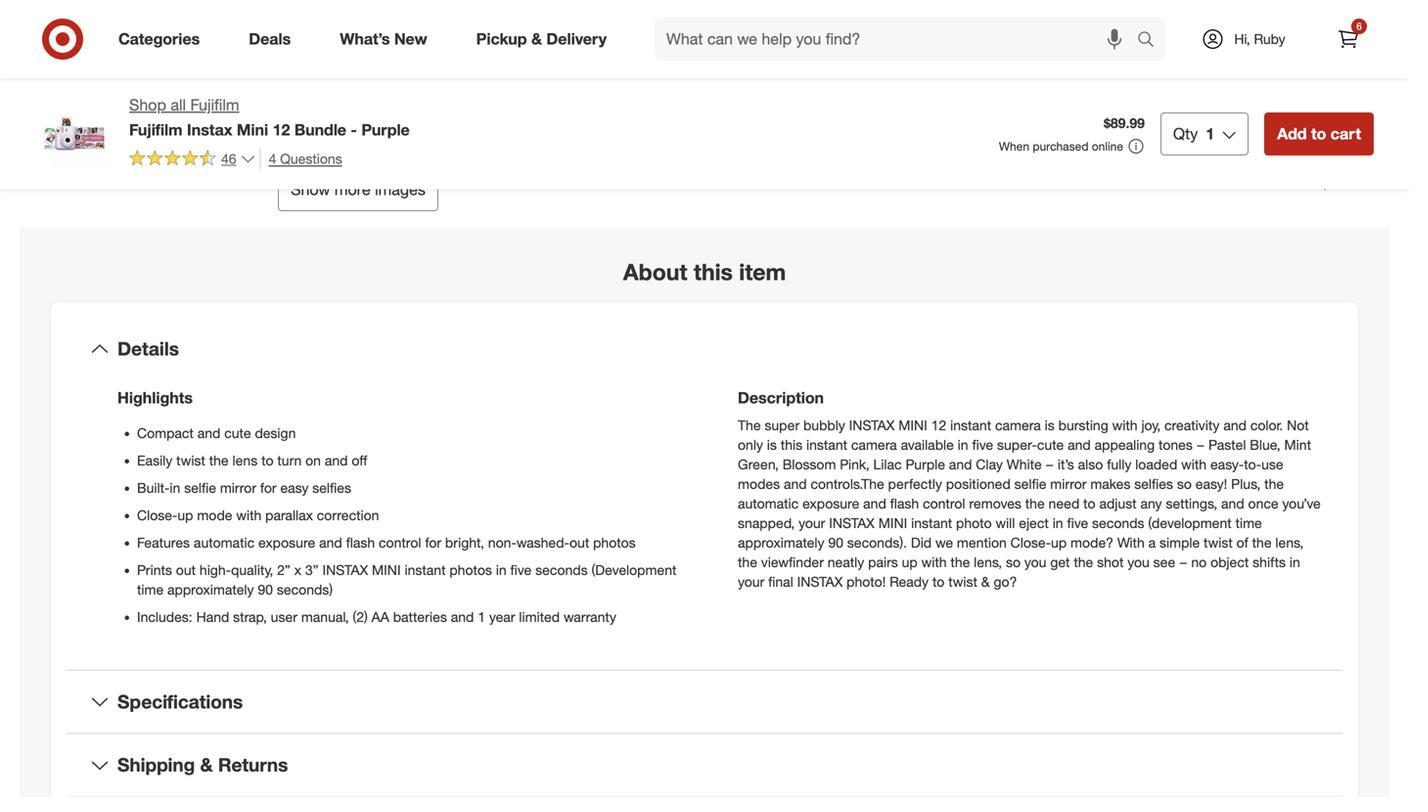 Task type: describe. For each thing, give the bounding box(es) containing it.
parallax
[[265, 507, 313, 524]]

you've
[[1283, 495, 1322, 512]]

appealing
[[1095, 437, 1155, 454]]

photo!
[[847, 574, 886, 591]]

washed-
[[517, 534, 570, 552]]

all
[[171, 95, 186, 115]]

non-
[[488, 534, 517, 552]]

2 you from the left
[[1128, 554, 1150, 571]]

once
[[1249, 495, 1279, 512]]

pickup
[[476, 29, 527, 49]]

use
[[1262, 456, 1284, 473]]

snapped,
[[738, 515, 795, 532]]

selfies inside the description the super bubbly instax mini 12 instant camera is bursting with joy, creativity and color.  not only is this instant camera available in five super-cute and appealing tones – pastel blue, mint green, blossom pink, lilac purple and clay white – it's also fully loaded with easy-to-use modes and controls.the perfectly positioned selfie mirror makes selfies so easy!  plus, the automatic exposure and flash control removes the need to adjust any settings, and once you've snapped, your instax mini instant photo will eject in five seconds (development time approximately 90 seconds). did we mention close-up mode? with a simple twist of the lens, the viewfinder neatly pairs up with the lens, so you get the shot you see – no object shifts in your final instax photo! ready to twist & go?
[[1135, 476, 1174, 493]]

1 horizontal spatial twist
[[949, 574, 978, 591]]

1 horizontal spatial your
[[799, 515, 826, 532]]

x
[[294, 562, 302, 579]]

1 horizontal spatial 1
[[1207, 124, 1215, 143]]

adjust
[[1100, 495, 1137, 512]]

five inside prints out high-quality, 2" x 3" instax mini instant photos in five seconds (development time approximately 90 seconds)
[[511, 562, 532, 579]]

1 horizontal spatial up
[[902, 554, 918, 571]]

0 vertical spatial is
[[1045, 417, 1055, 434]]

advertisement region
[[728, 100, 1375, 174]]

1 vertical spatial fujifilm
[[129, 120, 183, 139]]

0 vertical spatial fujifilm
[[190, 95, 239, 115]]

$89.99
[[1104, 115, 1145, 132]]

0 vertical spatial close-
[[137, 507, 178, 524]]

1 horizontal spatial lens,
[[1276, 534, 1304, 552]]

46 link
[[129, 148, 256, 172]]

pairs
[[869, 554, 899, 571]]

off
[[352, 452, 368, 469]]

limited
[[519, 609, 560, 626]]

& inside the description the super bubbly instax mini 12 instant camera is bursting with joy, creativity and color.  not only is this instant camera available in five super-cute and appealing tones – pastel blue, mint green, blossom pink, lilac purple and clay white – it's also fully loaded with easy-to-use modes and controls.the perfectly positioned selfie mirror makes selfies so easy!  plus, the automatic exposure and flash control removes the need to adjust any settings, and once you've snapped, your instax mini instant photo will eject in five seconds (development time approximately 90 seconds). did we mention close-up mode? with a simple twist of the lens, the viewfinder neatly pairs up with the lens, so you get the shot you see – no object shifts in your final instax photo! ready to twist & go?
[[982, 574, 990, 591]]

seconds inside the description the super bubbly instax mini 12 instant camera is bursting with joy, creativity and color.  not only is this instant camera available in five super-cute and appealing tones – pastel blue, mint green, blossom pink, lilac purple and clay white – it's also fully loaded with easy-to-use modes and controls.the perfectly positioned selfie mirror makes selfies so easy!  plus, the automatic exposure and flash control removes the need to adjust any settings, and once you've snapped, your instax mini instant photo will eject in five seconds (development time approximately 90 seconds). did we mention close-up mode? with a simple twist of the lens, the viewfinder neatly pairs up with the lens, so you get the shot you see – no object shifts in your final instax photo! ready to twist & go?
[[1093, 515, 1145, 532]]

did
[[911, 534, 932, 552]]

in down need
[[1053, 515, 1064, 532]]

final
[[769, 574, 794, 591]]

2 horizontal spatial up
[[1052, 534, 1067, 552]]

instax down neatly
[[798, 574, 843, 591]]

hi,
[[1235, 30, 1251, 47]]

and down controls.the
[[864, 495, 887, 512]]

purple inside shop all fujifilm fujifilm instax mini 12 bundle - purple
[[362, 120, 410, 139]]

instax inside prints out high-quality, 2" x 3" instax mini instant photos in five seconds (development time approximately 90 seconds)
[[323, 562, 368, 579]]

what's
[[340, 29, 390, 49]]

and up positioned
[[950, 456, 973, 473]]

in inside prints out high-quality, 2" x 3" instax mini instant photos in five seconds (development time approximately 90 seconds)
[[496, 562, 507, 579]]

1 vertical spatial automatic
[[194, 534, 255, 552]]

features
[[137, 534, 190, 552]]

of
[[1237, 534, 1249, 552]]

the right of
[[1253, 534, 1272, 552]]

1 you from the left
[[1025, 554, 1047, 571]]

seconds)
[[277, 581, 333, 599]]

bursting
[[1059, 417, 1109, 434]]

instax up lilac
[[850, 417, 895, 434]]

0 vertical spatial for
[[260, 480, 277, 497]]

image of fujifilm instax mini 12 bundle - purple image
[[35, 94, 114, 172]]

deals
[[249, 29, 291, 49]]

creativity
[[1165, 417, 1220, 434]]

the up eject
[[1026, 495, 1045, 512]]

0 horizontal spatial up
[[178, 507, 193, 524]]

joy,
[[1142, 417, 1161, 434]]

color.
[[1251, 417, 1284, 434]]

any
[[1141, 495, 1163, 512]]

with down the we
[[922, 554, 947, 571]]

details button
[[67, 318, 1343, 381]]

pay
[[768, 32, 795, 51]]

removes
[[970, 495, 1022, 512]]

with up "appealing"
[[1113, 417, 1138, 434]]

clay
[[976, 456, 1003, 473]]

What can we help you find? suggestions appear below search field
[[655, 18, 1143, 61]]

design
[[255, 425, 296, 442]]

12 for bundle
[[273, 120, 290, 139]]

the down the we
[[951, 554, 971, 571]]

time inside the pay over time with affirm on orders over $100
[[836, 32, 868, 51]]

mini inside prints out high-quality, 2" x 3" instax mini instant photos in five seconds (development time approximately 90 seconds)
[[372, 562, 401, 579]]

plus,
[[1232, 476, 1261, 493]]

also
[[1079, 456, 1104, 473]]

to inside add to cart button
[[1312, 124, 1327, 143]]

in right the shifts
[[1290, 554, 1301, 571]]

with up easy!
[[1182, 456, 1207, 473]]

strap,
[[233, 609, 267, 626]]

0 horizontal spatial this
[[694, 259, 733, 286]]

show more images button
[[278, 169, 439, 212]]

& for delivery
[[532, 29, 542, 49]]

out inside prints out high-quality, 2" x 3" instax mini instant photos in five seconds (development time approximately 90 seconds)
[[176, 562, 196, 579]]

instax up the 'seconds).'
[[830, 515, 875, 532]]

pastel
[[1209, 437, 1247, 454]]

2"
[[277, 562, 291, 579]]

pickup & delivery
[[476, 29, 607, 49]]

0 horizontal spatial your
[[738, 574, 765, 591]]

with inside the description the super bubbly instax mini 12 instant camera is bursting with joy, creativity and color.  not only is this instant camera available in five super-cute and appealing tones – pastel blue, mint green, blossom pink, lilac purple and clay white – it's also fully loaded with easy-to-use modes and controls.the perfectly positioned selfie mirror makes selfies so easy!  plus, the automatic exposure and flash control removes the need to adjust any settings, and once you've snapped, your instax mini instant photo will eject in five seconds (development time approximately 90 seconds). did we mention close-up mode? with a simple twist of the lens, the viewfinder neatly pairs up with the lens, so you get the shot you see – no object shifts in your final instax photo! ready to twist & go?
[[1118, 534, 1145, 552]]

easily
[[137, 452, 173, 469]]

delivery
[[547, 29, 607, 49]]

pickup & delivery link
[[460, 18, 632, 61]]

instant up did
[[912, 515, 953, 532]]

automatic inside the description the super bubbly instax mini 12 instant camera is bursting with joy, creativity and color.  not only is this instant camera available in five super-cute and appealing tones – pastel blue, mint green, blossom pink, lilac purple and clay white – it's also fully loaded with easy-to-use modes and controls.the perfectly positioned selfie mirror makes selfies so easy!  plus, the automatic exposure and flash control removes the need to adjust any settings, and once you've snapped, your instax mini instant photo will eject in five seconds (development time approximately 90 seconds). did we mention close-up mode? with a simple twist of the lens, the viewfinder neatly pairs up with the lens, so you get the shot you see – no object shifts in your final instax photo! ready to twist & go?
[[738, 495, 799, 512]]

with down built-in selfie mirror for easy selfies
[[236, 507, 262, 524]]

in down easily
[[170, 480, 180, 497]]

photos inside prints out high-quality, 2" x 3" instax mini instant photos in five seconds (development time approximately 90 seconds)
[[450, 562, 492, 579]]

a
[[1149, 534, 1156, 552]]

to right need
[[1084, 495, 1096, 512]]

0 vertical spatial so
[[1178, 476, 1192, 493]]

0 horizontal spatial selfie
[[184, 480, 216, 497]]

0 horizontal spatial twist
[[176, 452, 205, 469]]

aa
[[372, 609, 389, 626]]

1 vertical spatial twist
[[1204, 534, 1233, 552]]

high-
[[200, 562, 231, 579]]

1 vertical spatial mini
[[879, 515, 908, 532]]

0 vertical spatial photos
[[593, 534, 636, 552]]

instant up clay
[[951, 417, 992, 434]]

1 vertical spatial five
[[1068, 515, 1089, 532]]

instant inside prints out high-quality, 2" x 3" instax mini instant photos in five seconds (development time approximately 90 seconds)
[[405, 562, 446, 579]]

selfie inside the description the super bubbly instax mini 12 instant camera is bursting with joy, creativity and color.  not only is this instant camera available in five super-cute and appealing tones – pastel blue, mint green, blossom pink, lilac purple and clay white – it's also fully loaded with easy-to-use modes and controls.the perfectly positioned selfie mirror makes selfies so easy!  plus, the automatic exposure and flash control removes the need to adjust any settings, and once you've snapped, your instax mini instant photo will eject in five seconds (development time approximately 90 seconds). did we mention close-up mode? with a simple twist of the lens, the viewfinder neatly pairs up with the lens, so you get the shot you see – no object shifts in your final instax photo! ready to twist & go?
[[1015, 476, 1047, 493]]

search
[[1129, 31, 1176, 50]]

controls.the
[[811, 476, 885, 493]]

0 vertical spatial mini
[[899, 417, 928, 434]]

purple inside the description the super bubbly instax mini 12 instant camera is bursting with joy, creativity and color.  not only is this instant camera available in five super-cute and appealing tones – pastel blue, mint green, blossom pink, lilac purple and clay white – it's also fully loaded with easy-to-use modes and controls.the perfectly positioned selfie mirror makes selfies so easy!  plus, the automatic exposure and flash control removes the need to adjust any settings, and once you've snapped, your instax mini instant photo will eject in five seconds (development time approximately 90 seconds). did we mention close-up mode? with a simple twist of the lens, the viewfinder neatly pairs up with the lens, so you get the shot you see – no object shifts in your final instax photo! ready to twist & go?
[[906, 456, 946, 473]]

and down blossom
[[784, 476, 807, 493]]

1 vertical spatial flash
[[346, 534, 375, 552]]

6
[[1357, 20, 1363, 32]]

mode?
[[1071, 534, 1114, 552]]

built-
[[137, 480, 170, 497]]

(development
[[592, 562, 677, 579]]

0 horizontal spatial over
[[799, 32, 831, 51]]

orders
[[858, 55, 897, 72]]

pink,
[[840, 456, 870, 473]]

and left "off"
[[325, 452, 348, 469]]

add to cart
[[1278, 124, 1362, 143]]

shot
[[1098, 554, 1124, 571]]

mini
[[237, 120, 268, 139]]

2 vertical spatial –
[[1180, 554, 1188, 571]]

close-up mode with parallax correction
[[137, 507, 379, 524]]

time inside the description the super bubbly instax mini 12 instant camera is bursting with joy, creativity and color.  not only is this instant camera available in five super-cute and appealing tones – pastel blue, mint green, blossom pink, lilac purple and clay white – it's also fully loaded with easy-to-use modes and controls.the perfectly positioned selfie mirror makes selfies so easy!  plus, the automatic exposure and flash control removes the need to adjust any settings, and once you've snapped, your instax mini instant photo will eject in five seconds (development time approximately 90 seconds). did we mention close-up mode? with a simple twist of the lens, the viewfinder neatly pairs up with the lens, so you get the shot you see – no object shifts in your final instax photo! ready to twist & go?
[[1236, 515, 1263, 532]]

turn
[[277, 452, 302, 469]]

6 link
[[1328, 18, 1371, 61]]

the left lens
[[209, 452, 229, 469]]

0 horizontal spatial is
[[767, 437, 777, 454]]

instant down bubbly
[[807, 437, 848, 454]]

this inside the description the super bubbly instax mini 12 instant camera is bursting with joy, creativity and color.  not only is this instant camera available in five super-cute and appealing tones – pastel blue, mint green, blossom pink, lilac purple and clay white – it's also fully loaded with easy-to-use modes and controls.the perfectly positioned selfie mirror makes selfies so easy!  plus, the automatic exposure and flash control removes the need to adjust any settings, and once you've snapped, your instax mini instant photo will eject in five seconds (development time approximately 90 seconds). did we mention close-up mode? with a simple twist of the lens, the viewfinder neatly pairs up with the lens, so you get the shot you see – no object shifts in your final instax photo! ready to twist & go?
[[781, 437, 803, 454]]

object
[[1211, 554, 1250, 571]]

item
[[739, 259, 786, 286]]

hi, ruby
[[1235, 30, 1286, 47]]

(development
[[1149, 515, 1232, 532]]

mint
[[1285, 437, 1312, 454]]

1 vertical spatial so
[[1006, 554, 1021, 571]]

the down use
[[1265, 476, 1285, 493]]

deals link
[[232, 18, 316, 61]]



Task type: locate. For each thing, give the bounding box(es) containing it.
0 horizontal spatial mirror
[[220, 480, 257, 497]]

instax right 3"
[[323, 562, 368, 579]]

1 right qty
[[1207, 124, 1215, 143]]

2 vertical spatial twist
[[949, 574, 978, 591]]

1 vertical spatial –
[[1046, 456, 1054, 473]]

mirror
[[1051, 476, 1087, 493], [220, 480, 257, 497]]

need
[[1049, 495, 1080, 512]]

pay over time with affirm on orders over $100
[[768, 32, 961, 72]]

– left it's
[[1046, 456, 1054, 473]]

1 horizontal spatial –
[[1180, 554, 1188, 571]]

mode
[[197, 507, 232, 524]]

1 vertical spatial up
[[1052, 534, 1067, 552]]

in
[[958, 437, 969, 454], [170, 480, 180, 497], [1053, 515, 1064, 532], [1290, 554, 1301, 571], [496, 562, 507, 579]]

1 horizontal spatial selfies
[[1135, 476, 1174, 493]]

five down 'non-' at the left
[[511, 562, 532, 579]]

approximately up viewfinder
[[738, 534, 825, 552]]

and down the correction
[[319, 534, 342, 552]]

1 horizontal spatial cute
[[1038, 437, 1065, 454]]

up up get
[[1052, 534, 1067, 552]]

1 horizontal spatial fujifilm
[[190, 95, 239, 115]]

and down the bursting
[[1068, 437, 1091, 454]]

highlights
[[117, 389, 193, 408]]

0 vertical spatial up
[[178, 507, 193, 524]]

specifications button
[[67, 672, 1343, 734]]

twist left go? on the right of the page
[[949, 574, 978, 591]]

0 vertical spatial automatic
[[738, 495, 799, 512]]

mini up the 'seconds).'
[[879, 515, 908, 532]]

1 vertical spatial seconds
[[536, 562, 588, 579]]

this
[[694, 259, 733, 286], [781, 437, 803, 454]]

0 vertical spatial over
[[799, 32, 831, 51]]

sponsored
[[1317, 176, 1375, 191]]

12 right mini
[[273, 120, 290, 139]]

photos down the bright, at the left of the page
[[450, 562, 492, 579]]

with
[[768, 55, 795, 72], [1118, 534, 1145, 552]]

available
[[901, 437, 954, 454]]

selfie up mode
[[184, 480, 216, 497]]

features automatic exposure and flash control for bright, non-washed-out photos
[[137, 534, 636, 552]]

the
[[738, 417, 761, 434]]

1 vertical spatial over
[[901, 55, 928, 72]]

– down creativity
[[1197, 437, 1205, 454]]

seconds
[[1093, 515, 1145, 532], [536, 562, 588, 579]]

easy-
[[1211, 456, 1245, 473]]

0 horizontal spatial –
[[1046, 456, 1054, 473]]

1 vertical spatial for
[[425, 534, 442, 552]]

2 horizontal spatial twist
[[1204, 534, 1233, 552]]

in right available
[[958, 437, 969, 454]]

0 horizontal spatial photos
[[450, 562, 492, 579]]

0 vertical spatial 1
[[1207, 124, 1215, 143]]

2 vertical spatial up
[[902, 554, 918, 571]]

user
[[271, 609, 298, 626]]

includes:
[[137, 609, 193, 626]]

0 horizontal spatial close-
[[137, 507, 178, 524]]

1 vertical spatial this
[[781, 437, 803, 454]]

1 vertical spatial time
[[1236, 515, 1263, 532]]

1 vertical spatial 90
[[258, 581, 273, 599]]

12 up available
[[932, 417, 947, 434]]

what's new
[[340, 29, 428, 49]]

12 for instant
[[932, 417, 947, 434]]

on right turn
[[306, 452, 321, 469]]

and right compact
[[198, 425, 221, 442]]

0 horizontal spatial with
[[768, 55, 795, 72]]

4
[[269, 150, 276, 167]]

show
[[291, 180, 330, 199]]

so up settings,
[[1178, 476, 1192, 493]]

image gallery element
[[35, 0, 681, 212]]

90 inside prints out high-quality, 2" x 3" instax mini instant photos in five seconds (development time approximately 90 seconds)
[[258, 581, 273, 599]]

0 vertical spatial this
[[694, 259, 733, 286]]

flash inside the description the super bubbly instax mini 12 instant camera is bursting with joy, creativity and color.  not only is this instant camera available in five super-cute and appealing tones – pastel blue, mint green, blossom pink, lilac purple and clay white – it's also fully loaded with easy-to-use modes and controls.the perfectly positioned selfie mirror makes selfies so easy!  plus, the automatic exposure and flash control removes the need to adjust any settings, and once you've snapped, your instax mini instant photo will eject in five seconds (development time approximately 90 seconds). did we mention close-up mode? with a simple twist of the lens, the viewfinder neatly pairs up with the lens, so you get the shot you see – no object shifts in your final instax photo! ready to twist & go?
[[891, 495, 920, 512]]

specifications
[[117, 691, 243, 714]]

the down mode?
[[1074, 554, 1094, 571]]

with down pay
[[768, 55, 795, 72]]

cute inside the description the super bubbly instax mini 12 instant camera is bursting with joy, creativity and color.  not only is this instant camera available in five super-cute and appealing tones – pastel blue, mint green, blossom pink, lilac purple and clay white – it's also fully loaded with easy-to-use modes and controls.the perfectly positioned selfie mirror makes selfies so easy!  plus, the automatic exposure and flash control removes the need to adjust any settings, and once you've snapped, your instax mini instant photo will eject in five seconds (development time approximately 90 seconds). did we mention close-up mode? with a simple twist of the lens, the viewfinder neatly pairs up with the lens, so you get the shot you see – no object shifts in your final instax photo! ready to twist & go?
[[1038, 437, 1065, 454]]

purple right -
[[362, 120, 410, 139]]

flash
[[891, 495, 920, 512], [346, 534, 375, 552]]

flash down the correction
[[346, 534, 375, 552]]

1 vertical spatial your
[[738, 574, 765, 591]]

for
[[260, 480, 277, 497], [425, 534, 442, 552]]

automatic up snapped,
[[738, 495, 799, 512]]

1 horizontal spatial 90
[[829, 534, 844, 552]]

0 horizontal spatial time
[[137, 581, 164, 599]]

1 horizontal spatial you
[[1128, 554, 1150, 571]]

1 vertical spatial camera
[[852, 437, 898, 454]]

easy!
[[1196, 476, 1228, 493]]

white
[[1007, 456, 1042, 473]]

2 horizontal spatial five
[[1068, 515, 1089, 532]]

& left returns
[[200, 755, 213, 777]]

1 horizontal spatial purple
[[906, 456, 946, 473]]

show more images
[[291, 180, 426, 199]]

0 horizontal spatial seconds
[[536, 562, 588, 579]]

$100
[[931, 55, 961, 72]]

12
[[273, 120, 290, 139], [932, 417, 947, 434]]

1 vertical spatial 1
[[478, 609, 486, 626]]

2 horizontal spatial –
[[1197, 437, 1205, 454]]

cute
[[224, 425, 251, 442], [1038, 437, 1065, 454]]

1 vertical spatial 12
[[932, 417, 947, 434]]

and up pastel
[[1224, 417, 1247, 434]]

0 horizontal spatial 90
[[258, 581, 273, 599]]

– left no on the bottom right
[[1180, 554, 1188, 571]]

1 horizontal spatial is
[[1045, 417, 1055, 434]]

0 horizontal spatial approximately
[[167, 581, 254, 599]]

1 vertical spatial approximately
[[167, 581, 254, 599]]

approximately inside the description the super bubbly instax mini 12 instant camera is bursting with joy, creativity and color.  not only is this instant camera available in five super-cute and appealing tones – pastel blue, mint green, blossom pink, lilac purple and clay white – it's also fully loaded with easy-to-use modes and controls.the perfectly positioned selfie mirror makes selfies so easy!  plus, the automatic exposure and flash control removes the need to adjust any settings, and once you've snapped, your instax mini instant photo will eject in five seconds (development time approximately 90 seconds). did we mention close-up mode? with a simple twist of the lens, the viewfinder neatly pairs up with the lens, so you get the shot you see – no object shifts in your final instax photo! ready to twist & go?
[[738, 534, 825, 552]]

over up affirm
[[799, 32, 831, 51]]

green,
[[738, 456, 779, 473]]

1 horizontal spatial selfie
[[1015, 476, 1047, 493]]

0 horizontal spatial &
[[200, 755, 213, 777]]

mirror down lens
[[220, 480, 257, 497]]

-
[[351, 120, 357, 139]]

is
[[1045, 417, 1055, 434], [767, 437, 777, 454]]

90 down quality, in the left bottom of the page
[[258, 581, 273, 599]]

up left mode
[[178, 507, 193, 524]]

prints
[[137, 562, 172, 579]]

so
[[1178, 476, 1192, 493], [1006, 554, 1021, 571]]

4 questions
[[269, 150, 342, 167]]

fujifilm down the shop
[[129, 120, 183, 139]]

get
[[1051, 554, 1071, 571]]

time down prints
[[137, 581, 164, 599]]

2 horizontal spatial time
[[1236, 515, 1263, 532]]

for left the bright, at the left of the page
[[425, 534, 442, 552]]

compact
[[137, 425, 194, 442]]

0 vertical spatial flash
[[891, 495, 920, 512]]

and left year
[[451, 609, 474, 626]]

this left item
[[694, 259, 733, 286]]

0 horizontal spatial cute
[[224, 425, 251, 442]]

close- inside the description the super bubbly instax mini 12 instant camera is bursting with joy, creativity and color.  not only is this instant camera available in five super-cute and appealing tones – pastel blue, mint green, blossom pink, lilac purple and clay white – it's also fully loaded with easy-to-use modes and controls.the perfectly positioned selfie mirror makes selfies so easy!  plus, the automatic exposure and flash control removes the need to adjust any settings, and once you've snapped, your instax mini instant photo will eject in five seconds (development time approximately 90 seconds). did we mention close-up mode? with a simple twist of the lens, the viewfinder neatly pairs up with the lens, so you get the shot you see – no object shifts in your final instax photo! ready to twist & go?
[[1011, 534, 1052, 552]]

lens, up the shifts
[[1276, 534, 1304, 552]]

to right add
[[1312, 124, 1327, 143]]

loaded
[[1136, 456, 1178, 473]]

categories
[[118, 29, 200, 49]]

add
[[1278, 124, 1308, 143]]

12 inside the description the super bubbly instax mini 12 instant camera is bursting with joy, creativity and color.  not only is this instant camera available in five super-cute and appealing tones – pastel blue, mint green, blossom pink, lilac purple and clay white – it's also fully loaded with easy-to-use modes and controls.the perfectly positioned selfie mirror makes selfies so easy!  plus, the automatic exposure and flash control removes the need to adjust any settings, and once you've snapped, your instax mini instant photo will eject in five seconds (development time approximately 90 seconds). did we mention close-up mode? with a simple twist of the lens, the viewfinder neatly pairs up with the lens, so you get the shot you see – no object shifts in your final instax photo! ready to twist & go?
[[932, 417, 947, 434]]

built-in selfie mirror for easy selfies
[[137, 480, 351, 497]]

your left final
[[738, 574, 765, 591]]

approximately inside prints out high-quality, 2" x 3" instax mini instant photos in five seconds (development time approximately 90 seconds)
[[167, 581, 254, 599]]

1 vertical spatial close-
[[1011, 534, 1052, 552]]

and down "plus,"
[[1222, 495, 1245, 512]]

1 vertical spatial with
[[1118, 534, 1145, 552]]

& for returns
[[200, 755, 213, 777]]

shipping & returns
[[117, 755, 288, 777]]

0 horizontal spatial 12
[[273, 120, 290, 139]]

90 up neatly
[[829, 534, 844, 552]]

approximately
[[738, 534, 825, 552], [167, 581, 254, 599]]

photo
[[957, 515, 992, 532]]

1 horizontal spatial so
[[1178, 476, 1192, 493]]

& right pickup
[[532, 29, 542, 49]]

1 horizontal spatial automatic
[[738, 495, 799, 512]]

control up prints out high-quality, 2" x 3" instax mini instant photos in five seconds (development time approximately 90 seconds)
[[379, 534, 421, 552]]

is right only
[[767, 437, 777, 454]]

to right ready
[[933, 574, 945, 591]]

qty
[[1174, 124, 1199, 143]]

twist right easily
[[176, 452, 205, 469]]

shop all fujifilm fujifilm instax mini 12 bundle - purple
[[129, 95, 410, 139]]

& left go? on the right of the page
[[982, 574, 990, 591]]

instant
[[951, 417, 992, 434], [807, 437, 848, 454], [912, 515, 953, 532], [405, 562, 446, 579]]

categories link
[[102, 18, 224, 61]]

0 vertical spatial approximately
[[738, 534, 825, 552]]

camera up super-
[[996, 417, 1042, 434]]

mirror down it's
[[1051, 476, 1087, 493]]

0 vertical spatial &
[[532, 29, 542, 49]]

year
[[489, 609, 515, 626]]

approximately down high-
[[167, 581, 254, 599]]

camera up lilac
[[852, 437, 898, 454]]

images
[[375, 180, 426, 199]]

exposure inside the description the super bubbly instax mini 12 instant camera is bursting with joy, creativity and color.  not only is this instant camera available in five super-cute and appealing tones – pastel blue, mint green, blossom pink, lilac purple and clay white – it's also fully loaded with easy-to-use modes and controls.the perfectly positioned selfie mirror makes selfies so easy!  plus, the automatic exposure and flash control removes the need to adjust any settings, and once you've snapped, your instax mini instant photo will eject in five seconds (development time approximately 90 seconds). did we mention close-up mode? with a simple twist of the lens, the viewfinder neatly pairs up with the lens, so you get the shot you see – no object shifts in your final instax photo! ready to twist & go?
[[803, 495, 860, 512]]

0 horizontal spatial so
[[1006, 554, 1021, 571]]

1 vertical spatial &
[[982, 574, 990, 591]]

2 vertical spatial mini
[[372, 562, 401, 579]]

0 horizontal spatial you
[[1025, 554, 1047, 571]]

returns
[[218, 755, 288, 777]]

0 horizontal spatial on
[[306, 452, 321, 469]]

description the super bubbly instax mini 12 instant camera is bursting with joy, creativity and color.  not only is this instant camera available in five super-cute and appealing tones – pastel blue, mint green, blossom pink, lilac purple and clay white – it's also fully loaded with easy-to-use modes and controls.the perfectly positioned selfie mirror makes selfies so easy!  plus, the automatic exposure and flash control removes the need to adjust any settings, and once you've snapped, your instax mini instant photo will eject in five seconds (development time approximately 90 seconds). did we mention close-up mode? with a simple twist of the lens, the viewfinder neatly pairs up with the lens, so you get the shot you see – no object shifts in your final instax photo! ready to twist & go?
[[738, 389, 1322, 591]]

this down super
[[781, 437, 803, 454]]

1 horizontal spatial flash
[[891, 495, 920, 512]]

instant up the batteries
[[405, 562, 446, 579]]

0 vertical spatial camera
[[996, 417, 1042, 434]]

&
[[532, 29, 542, 49], [982, 574, 990, 591], [200, 755, 213, 777]]

1 vertical spatial on
[[306, 452, 321, 469]]

photos up (development
[[593, 534, 636, 552]]

your up viewfinder
[[799, 515, 826, 532]]

12 inside shop all fujifilm fujifilm instax mini 12 bundle - purple
[[273, 120, 290, 139]]

automatic
[[738, 495, 799, 512], [194, 534, 255, 552]]

description
[[738, 389, 824, 408]]

0 horizontal spatial 1
[[478, 609, 486, 626]]

exposure down controls.the
[[803, 495, 860, 512]]

1 horizontal spatial camera
[[996, 417, 1042, 434]]

0 vertical spatial out
[[570, 534, 590, 552]]

shop
[[129, 95, 166, 115]]

out left high-
[[176, 562, 196, 579]]

quality,
[[231, 562, 273, 579]]

0 vertical spatial –
[[1197, 437, 1205, 454]]

cart
[[1331, 124, 1362, 143]]

2 horizontal spatial &
[[982, 574, 990, 591]]

affirm
[[799, 55, 835, 72]]

1 vertical spatial purple
[[906, 456, 946, 473]]

you left get
[[1025, 554, 1047, 571]]

& inside dropdown button
[[200, 755, 213, 777]]

0 horizontal spatial for
[[260, 480, 277, 497]]

0 horizontal spatial out
[[176, 562, 196, 579]]

0 horizontal spatial selfies
[[313, 480, 351, 497]]

seconds down washed-
[[536, 562, 588, 579]]

to left turn
[[262, 452, 274, 469]]

1 horizontal spatial over
[[901, 55, 928, 72]]

0 horizontal spatial lens,
[[974, 554, 1003, 571]]

1 vertical spatial control
[[379, 534, 421, 552]]

bundle
[[295, 120, 347, 139]]

up up ready
[[902, 554, 918, 571]]

compact and cute design
[[137, 425, 296, 442]]

see
[[1154, 554, 1176, 571]]

0 vertical spatial five
[[973, 437, 994, 454]]

manual,
[[301, 609, 349, 626]]

1 left year
[[478, 609, 486, 626]]

no
[[1192, 554, 1207, 571]]

go?
[[994, 574, 1018, 591]]

fujifilm up instax
[[190, 95, 239, 115]]

on inside the pay over time with affirm on orders over $100
[[839, 55, 854, 72]]

control inside the description the super bubbly instax mini 12 instant camera is bursting with joy, creativity and color.  not only is this instant camera available in five super-cute and appealing tones – pastel blue, mint green, blossom pink, lilac purple and clay white – it's also fully loaded with easy-to-use modes and controls.the perfectly positioned selfie mirror makes selfies so easy!  plus, the automatic exposure and flash control removes the need to adjust any settings, and once you've snapped, your instax mini instant photo will eject in five seconds (development time approximately 90 seconds). did we mention close-up mode? with a simple twist of the lens, the viewfinder neatly pairs up with the lens, so you get the shot you see – no object shifts in your final instax photo! ready to twist & go?
[[923, 495, 966, 512]]

add to cart button
[[1265, 112, 1375, 156]]

with
[[1113, 417, 1138, 434], [1182, 456, 1207, 473], [236, 507, 262, 524], [922, 554, 947, 571]]

you
[[1025, 554, 1047, 571], [1128, 554, 1150, 571]]

1 horizontal spatial out
[[570, 534, 590, 552]]

on right affirm
[[839, 55, 854, 72]]

lens,
[[1276, 534, 1304, 552], [974, 554, 1003, 571]]

1 horizontal spatial approximately
[[738, 534, 825, 552]]

mini up available
[[899, 417, 928, 434]]

five up clay
[[973, 437, 994, 454]]

time up the orders
[[836, 32, 868, 51]]

90 inside the description the super bubbly instax mini 12 instant camera is bursting with joy, creativity and color.  not only is this instant camera available in five super-cute and appealing tones – pastel blue, mint green, blossom pink, lilac purple and clay white – it's also fully loaded with easy-to-use modes and controls.the perfectly positioned selfie mirror makes selfies so easy!  plus, the automatic exposure and flash control removes the need to adjust any settings, and once you've snapped, your instax mini instant photo will eject in five seconds (development time approximately 90 seconds). did we mention close-up mode? with a simple twist of the lens, the viewfinder neatly pairs up with the lens, so you get the shot you see – no object shifts in your final instax photo! ready to twist & go?
[[829, 534, 844, 552]]

flash down the perfectly
[[891, 495, 920, 512]]

qty 1
[[1174, 124, 1215, 143]]

0 vertical spatial time
[[836, 32, 868, 51]]

purple down available
[[906, 456, 946, 473]]

for left easy at the left
[[260, 480, 277, 497]]

twist up object
[[1204, 534, 1233, 552]]

you down a
[[1128, 554, 1150, 571]]

0 horizontal spatial exposure
[[258, 534, 315, 552]]

lens, down mention
[[974, 554, 1003, 571]]

lens
[[233, 452, 258, 469]]

shifts
[[1253, 554, 1287, 571]]

selfie down white
[[1015, 476, 1047, 493]]

the
[[209, 452, 229, 469], [1265, 476, 1285, 493], [1026, 495, 1045, 512], [1253, 534, 1272, 552], [738, 554, 758, 571], [951, 554, 971, 571], [1074, 554, 1094, 571]]

seconds inside prints out high-quality, 2" x 3" instax mini instant photos in five seconds (development time approximately 90 seconds)
[[536, 562, 588, 579]]

instax
[[187, 120, 232, 139]]

1 horizontal spatial photos
[[593, 534, 636, 552]]

with inside the pay over time with affirm on orders over $100
[[768, 55, 795, 72]]

cute up it's
[[1038, 437, 1065, 454]]

0 vertical spatial purple
[[362, 120, 410, 139]]

when
[[1000, 139, 1030, 154]]

the down snapped,
[[738, 554, 758, 571]]

0 vertical spatial seconds
[[1093, 515, 1145, 532]]

automatic up high-
[[194, 534, 255, 552]]

–
[[1197, 437, 1205, 454], [1046, 456, 1054, 473], [1180, 554, 1188, 571]]

1 vertical spatial exposure
[[258, 534, 315, 552]]

time inside prints out high-quality, 2" x 3" instax mini instant photos in five seconds (development time approximately 90 seconds)
[[137, 581, 164, 599]]

out up warranty
[[570, 534, 590, 552]]

mirror inside the description the super bubbly instax mini 12 instant camera is bursting with joy, creativity and color.  not only is this instant camera available in five super-cute and appealing tones – pastel blue, mint green, blossom pink, lilac purple and clay white – it's also fully loaded with easy-to-use modes and controls.the perfectly positioned selfie mirror makes selfies so easy!  plus, the automatic exposure and flash control removes the need to adjust any settings, and once you've snapped, your instax mini instant photo will eject in five seconds (development time approximately 90 seconds). did we mention close-up mode? with a simple twist of the lens, the viewfinder neatly pairs up with the lens, so you get the shot you see – no object shifts in your final instax photo! ready to twist & go?
[[1051, 476, 1087, 493]]

close- down "built-"
[[137, 507, 178, 524]]

in down 'non-' at the left
[[496, 562, 507, 579]]

perfectly
[[889, 476, 943, 493]]

mini down features automatic exposure and flash control for bright, non-washed-out photos
[[372, 562, 401, 579]]

so up go? on the right of the page
[[1006, 554, 1021, 571]]

time up of
[[1236, 515, 1263, 532]]

viewfinder
[[762, 554, 824, 571]]

1 vertical spatial out
[[176, 562, 196, 579]]

0 horizontal spatial camera
[[852, 437, 898, 454]]

mention
[[957, 534, 1007, 552]]

1 horizontal spatial on
[[839, 55, 854, 72]]

1 vertical spatial is
[[767, 437, 777, 454]]

0 horizontal spatial flash
[[346, 534, 375, 552]]

what's new link
[[323, 18, 452, 61]]

fujifilm
[[190, 95, 239, 115], [129, 120, 183, 139]]



Task type: vqa. For each thing, say whether or not it's contained in the screenshot.
Athletic related to Athletic T-Shirts
no



